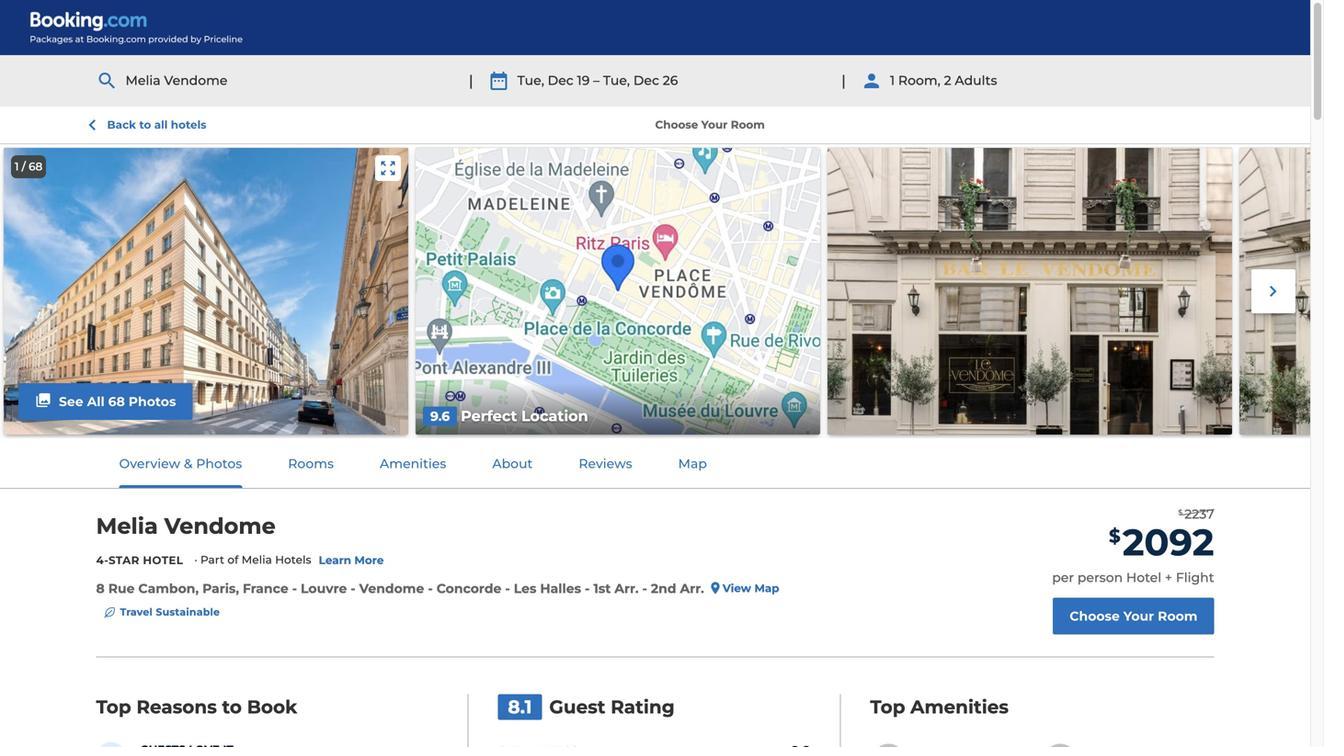 Task type: locate. For each thing, give the bounding box(es) containing it.
· part of melia hotels learn more
[[194, 554, 384, 567]]

of
[[228, 554, 239, 567]]

perfect location
[[461, 407, 589, 425]]

all
[[154, 118, 168, 132]]

0 horizontal spatial tue,
[[518, 73, 545, 89]]

your
[[702, 118, 728, 132], [1124, 609, 1155, 625]]

1 vertical spatial your
[[1124, 609, 1155, 625]]

2 vendome from the top
[[164, 513, 276, 540]]

0 horizontal spatial |
[[469, 72, 473, 90]]

0 vertical spatial your
[[702, 118, 728, 132]]

to
[[139, 118, 151, 132], [222, 696, 242, 719]]

1 horizontal spatial amenities
[[911, 696, 1009, 719]]

facade/entrance image
[[4, 148, 408, 435], [828, 148, 1233, 435], [1240, 148, 1325, 435]]

1 left room,
[[891, 73, 895, 89]]

1
[[891, 73, 895, 89], [15, 160, 19, 173]]

tue,
[[518, 73, 545, 89], [603, 73, 630, 89]]

1 horizontal spatial choose
[[1070, 609, 1120, 625]]

choose your room down 26
[[655, 118, 765, 132]]

choose down 26
[[655, 118, 699, 132]]

3 facade/entrance image from the left
[[1240, 148, 1325, 435]]

0 vertical spatial to
[[139, 118, 151, 132]]

map
[[679, 456, 707, 472], [755, 582, 780, 596]]

photos inside button
[[196, 456, 242, 472]]

4-star hotel
[[96, 554, 183, 568]]

tab list
[[96, 439, 730, 489]]

68
[[29, 160, 43, 173], [108, 394, 125, 410]]

guest
[[550, 696, 606, 719]]

1 horizontal spatial top
[[871, 696, 906, 719]]

room
[[731, 118, 765, 132], [1158, 609, 1198, 625]]

melia vendome
[[126, 73, 228, 89], [96, 513, 276, 540]]

1 vertical spatial choose your room
[[1070, 609, 1198, 625]]

melia
[[126, 73, 161, 89], [96, 513, 158, 540], [242, 554, 272, 567]]

1 vertical spatial $
[[1110, 525, 1121, 548]]

1 horizontal spatial dec
[[634, 73, 660, 89]]

to left all
[[139, 118, 151, 132]]

guest rating
[[550, 696, 675, 719]]

1 vertical spatial melia
[[96, 513, 158, 540]]

map inside button
[[679, 456, 707, 472]]

68 right /
[[29, 160, 43, 173]]

dec left 26
[[634, 73, 660, 89]]

photos right all
[[129, 394, 176, 410]]

0 vertical spatial room
[[731, 118, 765, 132]]

68 right all
[[108, 394, 125, 410]]

room,
[[899, 73, 941, 89]]

1 tue, from the left
[[518, 73, 545, 89]]

see
[[59, 394, 83, 410]]

$ left 2237
[[1179, 509, 1183, 517]]

vendome
[[164, 73, 228, 89], [164, 513, 276, 540]]

flight
[[1177, 570, 1215, 586]]

rating
[[611, 696, 675, 719]]

about button
[[470, 440, 555, 489]]

map inside button
[[755, 582, 780, 596]]

1 vertical spatial map
[[755, 582, 780, 596]]

0 horizontal spatial to
[[139, 118, 151, 132]]

&
[[184, 456, 193, 472]]

1 / 68
[[15, 160, 43, 173]]

68 for /
[[29, 160, 43, 173]]

view map
[[723, 582, 780, 596]]

0 vertical spatial 68
[[29, 160, 43, 173]]

0 horizontal spatial 1
[[15, 160, 19, 173]]

top
[[96, 696, 131, 719], [871, 696, 906, 719]]

1 horizontal spatial facade/entrance image
[[828, 148, 1233, 435]]

1 horizontal spatial tue,
[[603, 73, 630, 89]]

to left book
[[222, 696, 242, 719]]

1 horizontal spatial photos
[[196, 456, 242, 472]]

1 vertical spatial room
[[1158, 609, 1198, 625]]

0 vertical spatial amenities
[[380, 456, 447, 472]]

adults
[[955, 73, 998, 89]]

melia vendome up hotels
[[126, 73, 228, 89]]

| for tue, dec 19 – tue, dec 26
[[469, 72, 473, 90]]

1 inside button
[[15, 160, 19, 173]]

| for 1 room, 2 adults
[[842, 72, 846, 90]]

dec
[[548, 73, 574, 89], [634, 73, 660, 89]]

1 for 1 room, 2 adults
[[891, 73, 895, 89]]

top reasons to book
[[96, 696, 297, 719]]

0 horizontal spatial map
[[679, 456, 707, 472]]

melia inside · part of melia hotels learn more
[[242, 554, 272, 567]]

reviews
[[579, 456, 633, 472]]

learn
[[319, 554, 351, 567]]

0 horizontal spatial photos
[[129, 394, 176, 410]]

0 vertical spatial vendome
[[164, 73, 228, 89]]

1 vertical spatial vendome
[[164, 513, 276, 540]]

2 tue, from the left
[[603, 73, 630, 89]]

0 vertical spatial photos
[[129, 394, 176, 410]]

1 vertical spatial to
[[222, 696, 242, 719]]

1 top from the left
[[96, 696, 131, 719]]

hotel left +
[[1127, 570, 1162, 586]]

your inside button
[[1124, 609, 1155, 625]]

1 left /
[[15, 160, 19, 173]]

room inside button
[[1158, 609, 1198, 625]]

map right reviews button at the bottom left
[[679, 456, 707, 472]]

0 horizontal spatial $
[[1110, 525, 1121, 548]]

map right view
[[755, 582, 780, 596]]

2 top from the left
[[871, 696, 906, 719]]

photos right &
[[196, 456, 242, 472]]

1 | from the left
[[469, 72, 473, 90]]

location
[[522, 407, 589, 425]]

choose your room down 'person' at right
[[1070, 609, 1198, 625]]

choose your room inside button
[[1070, 609, 1198, 625]]

choose
[[655, 118, 699, 132], [1070, 609, 1120, 625]]

1 horizontal spatial your
[[1124, 609, 1155, 625]]

0 horizontal spatial choose your room
[[655, 118, 765, 132]]

per
[[1053, 570, 1075, 586]]

68 for all
[[108, 394, 125, 410]]

tue, left 19
[[518, 73, 545, 89]]

melia vendome up ·
[[96, 513, 276, 540]]

choose down 'person' at right
[[1070, 609, 1120, 625]]

2 horizontal spatial facade/entrance image
[[1240, 148, 1325, 435]]

$
[[1179, 509, 1183, 517], [1110, 525, 1121, 548]]

0 vertical spatial map
[[679, 456, 707, 472]]

amenities
[[380, 456, 447, 472], [911, 696, 1009, 719]]

photos
[[129, 394, 176, 410], [196, 456, 242, 472]]

1 vertical spatial hotel
[[1127, 570, 1162, 586]]

learn more button
[[319, 553, 384, 569]]

1 vertical spatial 1
[[15, 160, 19, 173]]

1 vertical spatial photos
[[196, 456, 242, 472]]

0 horizontal spatial facade/entrance image
[[4, 148, 408, 435]]

1 horizontal spatial map
[[755, 582, 780, 596]]

0 horizontal spatial 68
[[29, 160, 43, 173]]

2 | from the left
[[842, 72, 846, 90]]

vendome up part
[[164, 513, 276, 540]]

·
[[194, 554, 197, 567]]

68 inside "button"
[[108, 394, 125, 410]]

hotel
[[143, 554, 183, 568], [1127, 570, 1162, 586]]

reasons
[[136, 696, 217, 719]]

tue, right –
[[603, 73, 630, 89]]

choose your room
[[655, 118, 765, 132], [1070, 609, 1198, 625]]

travel sustainable
[[120, 607, 220, 619]]

1 horizontal spatial room
[[1158, 609, 1198, 625]]

vendome up hotels
[[164, 73, 228, 89]]

1 horizontal spatial choose your room
[[1070, 609, 1198, 625]]

1 vertical spatial 68
[[108, 394, 125, 410]]

0 horizontal spatial top
[[96, 696, 131, 719]]

dec left 19
[[548, 73, 574, 89]]

8.1
[[508, 696, 532, 719]]

perfect
[[461, 407, 517, 425]]

0 horizontal spatial room
[[731, 118, 765, 132]]

sustainable
[[156, 607, 220, 619]]

melia right the of
[[242, 554, 272, 567]]

2 vertical spatial melia
[[242, 554, 272, 567]]

back to all hotels
[[107, 118, 207, 132]]

1 / 68 button
[[4, 148, 408, 435]]

0 horizontal spatial dec
[[548, 73, 574, 89]]

top amenities
[[871, 696, 1009, 719]]

1 horizontal spatial 1
[[891, 73, 895, 89]]

1 vertical spatial melia vendome
[[96, 513, 276, 540]]

1 horizontal spatial hotel
[[1127, 570, 1162, 586]]

$ up 'person' at right
[[1110, 525, 1121, 548]]

1 horizontal spatial 68
[[108, 394, 125, 410]]

0 vertical spatial hotel
[[143, 554, 183, 568]]

1 vertical spatial choose
[[1070, 609, 1120, 625]]

melia up star
[[96, 513, 158, 540]]

travel
[[120, 607, 153, 619]]

|
[[469, 72, 473, 90], [842, 72, 846, 90]]

hotel left ·
[[143, 554, 183, 568]]

melia up back to all hotels button
[[126, 73, 161, 89]]

0 vertical spatial $
[[1179, 509, 1183, 517]]

68 inside button
[[29, 160, 43, 173]]

2 facade/entrance image from the left
[[828, 148, 1233, 435]]

1 horizontal spatial |
[[842, 72, 846, 90]]

tue, dec 19 – tue, dec 26
[[518, 73, 678, 89]]

0 vertical spatial choose
[[655, 118, 699, 132]]

0 horizontal spatial amenities
[[380, 456, 447, 472]]

1 vendome from the top
[[164, 73, 228, 89]]

0 vertical spatial 1
[[891, 73, 895, 89]]

more
[[355, 554, 384, 567]]

back to all hotels button
[[81, 114, 207, 136]]



Task type: vqa. For each thing, say whether or not it's contained in the screenshot.
first Vendome from the bottom
yes



Task type: describe. For each thing, give the bounding box(es) containing it.
0 vertical spatial melia vendome
[[126, 73, 228, 89]]

tab list containing overview & photos
[[96, 439, 730, 489]]

see all 68 photos
[[59, 394, 176, 410]]

view
[[723, 582, 752, 596]]

hotel inside $ 2237 $ 2092 per person hotel + flight
[[1127, 570, 1162, 586]]

booking.com packages image
[[29, 11, 244, 44]]

$ 2237 $ 2092 per person hotel + flight
[[1053, 507, 1215, 586]]

amenities button
[[358, 440, 469, 489]]

2237
[[1185, 507, 1215, 523]]

0 horizontal spatial hotel
[[143, 554, 183, 568]]

choose inside button
[[1070, 609, 1120, 625]]

all
[[87, 394, 105, 410]]

rooms button
[[266, 440, 356, 489]]

2
[[944, 73, 952, 89]]

2 dec from the left
[[634, 73, 660, 89]]

see all 68 photos button
[[18, 384, 193, 420]]

/
[[22, 160, 26, 173]]

4-
[[96, 554, 109, 568]]

hotels
[[275, 554, 312, 567]]

star
[[109, 554, 140, 568]]

book
[[247, 696, 297, 719]]

0 horizontal spatial your
[[702, 118, 728, 132]]

9.6
[[431, 409, 450, 425]]

0 vertical spatial choose your room
[[655, 118, 765, 132]]

1 horizontal spatial to
[[222, 696, 242, 719]]

map button
[[657, 440, 729, 489]]

photos inside "button"
[[129, 394, 176, 410]]

+
[[1166, 570, 1173, 586]]

person
[[1078, 570, 1123, 586]]

overview & photos
[[119, 456, 242, 472]]

hotels
[[171, 118, 207, 132]]

0 vertical spatial melia
[[126, 73, 161, 89]]

about
[[493, 456, 533, 472]]

rooms
[[288, 456, 334, 472]]

–
[[593, 73, 600, 89]]

1 vertical spatial amenities
[[911, 696, 1009, 719]]

1 facade/entrance image from the left
[[4, 148, 408, 435]]

reviews button
[[557, 440, 655, 489]]

view map button
[[705, 581, 780, 597]]

0 horizontal spatial choose
[[655, 118, 699, 132]]

to inside button
[[139, 118, 151, 132]]

choose your room button
[[1054, 598, 1215, 635]]

26
[[663, 73, 678, 89]]

1 room, 2 adults
[[891, 73, 998, 89]]

overview & photos button
[[97, 440, 264, 489]]

1 horizontal spatial $
[[1179, 509, 1183, 517]]

part
[[201, 554, 225, 567]]

2092
[[1123, 521, 1215, 565]]

19
[[577, 73, 590, 89]]

top for top reasons to book
[[96, 696, 131, 719]]

back
[[107, 118, 136, 132]]

overview
[[119, 456, 180, 472]]

1 dec from the left
[[548, 73, 574, 89]]

top for top amenities
[[871, 696, 906, 719]]

amenities inside button
[[380, 456, 447, 472]]

1 for 1 / 68
[[15, 160, 19, 173]]



